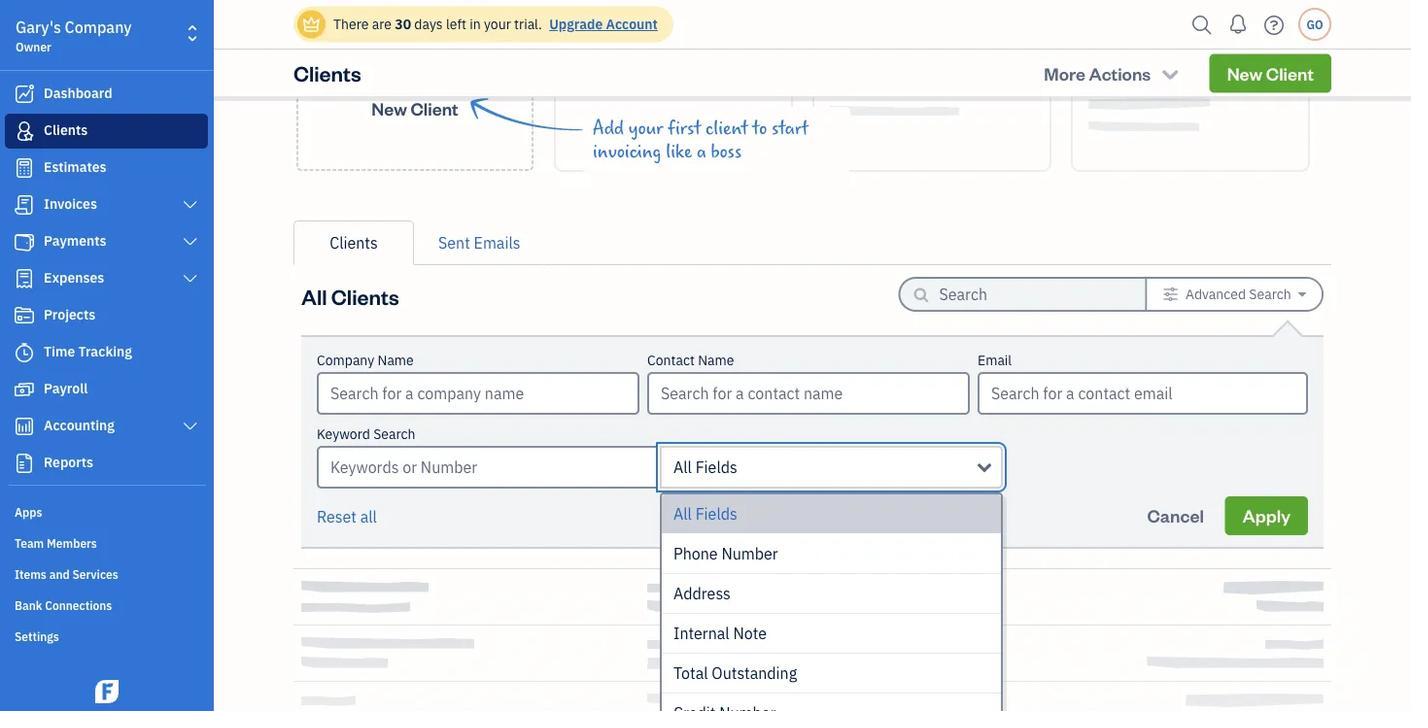 Task type: vqa. For each thing, say whether or not it's contained in the screenshot.
All Fields related to list box containing All Fields
yes



Task type: describe. For each thing, give the bounding box(es) containing it.
advanced
[[1186, 285, 1246, 303]]

projects
[[44, 306, 95, 324]]

reports link
[[5, 446, 208, 481]]

internal note
[[674, 624, 767, 644]]

accounting
[[44, 417, 115, 434]]

a
[[697, 141, 706, 162]]

invoices link
[[5, 188, 208, 223]]

keyword
[[317, 425, 370, 443]]

there are 30 days left in your trial. upgrade account
[[333, 15, 658, 33]]

company inside gary's company owner
[[65, 17, 132, 37]]

sent emails link
[[414, 221, 545, 265]]

go button
[[1299, 8, 1332, 41]]

payments
[[44, 232, 106, 250]]

internal
[[674, 624, 730, 644]]

emails
[[474, 233, 521, 253]]

bank connections link
[[5, 590, 208, 619]]

address
[[674, 584, 731, 604]]

first
[[668, 118, 701, 139]]

chevron large down image for accounting
[[181, 419, 199, 434]]

search for advanced search
[[1249, 285, 1292, 303]]

All Fields field
[[660, 446, 1003, 489]]

are
[[372, 15, 392, 33]]

30
[[395, 15, 411, 33]]

expenses
[[44, 269, 104, 287]]

members
[[47, 536, 97, 551]]

more actions
[[1044, 62, 1151, 85]]

1 vertical spatial new client
[[372, 97, 458, 120]]

1 horizontal spatial new client
[[1227, 61, 1314, 84]]

upgrade
[[549, 15, 603, 33]]

cancel button
[[1130, 497, 1222, 536]]

add your first client to start invoicing like a boss
[[593, 118, 809, 162]]

reset all button
[[317, 505, 377, 529]]

there
[[333, 15, 369, 33]]

days
[[414, 15, 443, 33]]

add
[[593, 118, 624, 139]]

more actions button
[[1027, 53, 1198, 93]]

settings link
[[5, 621, 208, 650]]

advanced search button
[[1148, 279, 1322, 310]]

chevron large down image for invoices
[[181, 197, 199, 213]]

left
[[446, 15, 466, 33]]

all for list box containing all fields
[[674, 504, 692, 524]]

notifications image
[[1223, 5, 1254, 44]]

name for company name
[[378, 351, 414, 369]]

total
[[674, 663, 708, 684]]

expenses link
[[5, 261, 208, 296]]

trial.
[[514, 15, 542, 33]]

your inside 'add your first client to start invoicing like a boss'
[[629, 118, 663, 139]]

all
[[360, 507, 377, 527]]

time tracking link
[[5, 335, 208, 370]]

owner
[[16, 39, 51, 54]]

upgrade account link
[[545, 15, 658, 33]]

1 vertical spatial new
[[372, 97, 407, 120]]

payments link
[[5, 225, 208, 260]]

cancel
[[1148, 504, 1204, 527]]

internal note option
[[662, 614, 1001, 654]]

phone number option
[[662, 535, 1001, 574]]

actions
[[1089, 62, 1151, 85]]

estimates
[[44, 158, 106, 176]]

1 vertical spatial clients link
[[294, 221, 414, 265]]

chevron large down image for payments
[[181, 234, 199, 250]]

dashboard link
[[5, 77, 208, 112]]

fields inside option
[[696, 504, 738, 524]]

account
[[606, 15, 658, 33]]

team members link
[[5, 528, 208, 557]]

all fields inside field
[[674, 457, 738, 478]]

all for all fields field
[[674, 457, 692, 478]]

apps
[[15, 504, 42, 520]]

all fields inside option
[[674, 504, 738, 524]]

total outstanding option
[[662, 654, 1001, 694]]

time tracking
[[44, 343, 132, 361]]

services
[[72, 567, 118, 582]]

boss
[[711, 141, 742, 162]]

team members
[[15, 536, 97, 551]]

invoice image
[[13, 195, 36, 215]]

Search text field
[[939, 279, 1114, 310]]

time
[[44, 343, 75, 361]]

and
[[49, 567, 70, 582]]

0 horizontal spatial client
[[411, 97, 458, 120]]

company name
[[317, 351, 414, 369]]

search for keyword search
[[373, 425, 416, 443]]

chart image
[[13, 417, 36, 436]]

outstanding
[[712, 663, 797, 684]]

0 vertical spatial new
[[1227, 61, 1263, 84]]

estimates link
[[5, 151, 208, 186]]

clients down crown image
[[294, 59, 361, 87]]

0 vertical spatial all
[[301, 282, 327, 310]]

number
[[722, 544, 778, 564]]

accounting link
[[5, 409, 208, 444]]



Task type: locate. For each thing, give the bounding box(es) containing it.
money image
[[13, 380, 36, 400]]

all clients
[[301, 282, 399, 310]]

search image
[[1187, 10, 1218, 39]]

note
[[733, 624, 767, 644]]

name right contact
[[698, 351, 734, 369]]

dashboard
[[44, 84, 112, 102]]

0 vertical spatial fields
[[696, 457, 738, 478]]

phone
[[674, 544, 718, 564]]

0 horizontal spatial new
[[372, 97, 407, 120]]

payroll link
[[5, 372, 208, 407]]

1 horizontal spatial company
[[317, 351, 374, 369]]

clients link up estimates link
[[5, 114, 208, 149]]

2 chevron large down image from the top
[[181, 271, 199, 287]]

1 chevron large down image from the top
[[181, 234, 199, 250]]

1 horizontal spatial new
[[1227, 61, 1263, 84]]

0 horizontal spatial new client
[[372, 97, 458, 120]]

total outstanding
[[674, 663, 797, 684]]

0 vertical spatial chevron large down image
[[181, 197, 199, 213]]

chevron large down image up payments link
[[181, 197, 199, 213]]

Search for a company name text field
[[319, 374, 638, 413]]

0 horizontal spatial new client link
[[296, 11, 534, 171]]

search right keyword
[[373, 425, 416, 443]]

go
[[1307, 17, 1323, 32]]

1 fields from the top
[[696, 457, 738, 478]]

list box containing all fields
[[662, 495, 1001, 712]]

your
[[484, 15, 511, 33], [629, 118, 663, 139]]

client
[[706, 118, 748, 139]]

0 vertical spatial your
[[484, 15, 511, 33]]

1 horizontal spatial your
[[629, 118, 663, 139]]

chevron large down image inside accounting link
[[181, 419, 199, 434]]

more
[[1044, 62, 1086, 85]]

advanced search
[[1186, 285, 1292, 303]]

contact
[[647, 351, 695, 369]]

clients link up all clients
[[294, 221, 414, 265]]

fields inside field
[[696, 457, 738, 478]]

contact name
[[647, 351, 734, 369]]

1 vertical spatial client
[[411, 97, 458, 120]]

1 vertical spatial fields
[[696, 504, 738, 524]]

chevron large down image up expenses link
[[181, 234, 199, 250]]

1 vertical spatial all fields
[[674, 504, 738, 524]]

0 vertical spatial new client
[[1227, 61, 1314, 84]]

new
[[1227, 61, 1263, 84], [372, 97, 407, 120]]

new client down 30
[[372, 97, 458, 120]]

all inside option
[[674, 504, 692, 524]]

name
[[378, 351, 414, 369], [698, 351, 734, 369]]

sent
[[438, 233, 470, 253]]

name for contact name
[[698, 351, 734, 369]]

reports
[[44, 453, 93, 471]]

new down are
[[372, 97, 407, 120]]

0 vertical spatial search
[[1249, 285, 1292, 303]]

tracking
[[78, 343, 132, 361]]

like
[[666, 141, 692, 162]]

chevron large down image inside expenses link
[[181, 271, 199, 287]]

0 horizontal spatial search
[[373, 425, 416, 443]]

0 vertical spatial client
[[1266, 61, 1314, 84]]

1 vertical spatial your
[[629, 118, 663, 139]]

payroll
[[44, 380, 88, 398]]

items and services link
[[5, 559, 208, 588]]

items
[[15, 567, 47, 582]]

company
[[65, 17, 132, 37], [317, 351, 374, 369]]

1 horizontal spatial clients link
[[294, 221, 414, 265]]

invoicing
[[593, 141, 662, 162]]

client image
[[13, 122, 36, 141]]

chevron large down image inside invoices 'link'
[[181, 197, 199, 213]]

chevron large down image
[[181, 234, 199, 250], [181, 271, 199, 287]]

apps link
[[5, 497, 208, 526]]

Search for a contact name text field
[[649, 374, 968, 413]]

1 horizontal spatial new client link
[[1210, 54, 1332, 93]]

your right "in"
[[484, 15, 511, 33]]

clients up estimates
[[44, 121, 88, 139]]

chevron large down image for expenses
[[181, 271, 199, 287]]

address option
[[662, 574, 1001, 614]]

1 horizontal spatial search
[[1249, 285, 1292, 303]]

1 vertical spatial chevron large down image
[[181, 419, 199, 434]]

project image
[[13, 306, 36, 326]]

clients link
[[5, 114, 208, 149], [294, 221, 414, 265]]

search
[[1249, 285, 1292, 303], [373, 425, 416, 443]]

0 vertical spatial clients link
[[5, 114, 208, 149]]

to
[[753, 118, 767, 139]]

dashboard image
[[13, 85, 36, 104]]

1 vertical spatial company
[[317, 351, 374, 369]]

new client down go to help icon
[[1227, 61, 1314, 84]]

name down all clients
[[378, 351, 414, 369]]

new down notifications icon
[[1227, 61, 1263, 84]]

Search for a contact email text field
[[980, 374, 1306, 413]]

1 horizontal spatial name
[[698, 351, 734, 369]]

team
[[15, 536, 44, 551]]

clients
[[294, 59, 361, 87], [44, 121, 88, 139], [330, 233, 378, 253], [331, 282, 399, 310]]

freshbooks image
[[91, 680, 122, 704]]

1 vertical spatial search
[[373, 425, 416, 443]]

chevron large down image
[[181, 197, 199, 213], [181, 419, 199, 434]]

keyword search
[[317, 425, 416, 443]]

1 horizontal spatial client
[[1266, 61, 1314, 84]]

chevrondown image
[[1159, 63, 1182, 83]]

0 vertical spatial company
[[65, 17, 132, 37]]

settings image
[[1163, 287, 1179, 302]]

fields
[[696, 457, 738, 478], [696, 504, 738, 524]]

reset all
[[317, 507, 377, 527]]

your up invoicing
[[629, 118, 663, 139]]

clients up company name
[[331, 282, 399, 310]]

caretdown image
[[1299, 287, 1306, 302]]

2 all fields from the top
[[674, 504, 738, 524]]

1 chevron large down image from the top
[[181, 197, 199, 213]]

company right gary's
[[65, 17, 132, 37]]

all
[[301, 282, 327, 310], [674, 457, 692, 478], [674, 504, 692, 524]]

chevron large down image inside payments link
[[181, 234, 199, 250]]

0 vertical spatial all fields
[[674, 457, 738, 478]]

phone number
[[674, 544, 778, 564]]

in
[[470, 15, 481, 33]]

client down days
[[411, 97, 458, 120]]

main element
[[0, 0, 262, 712]]

clients inside "main" element
[[44, 121, 88, 139]]

invoices
[[44, 195, 97, 213]]

1 name from the left
[[378, 351, 414, 369]]

settings
[[15, 629, 59, 644]]

items and services
[[15, 567, 118, 582]]

gary's
[[16, 17, 61, 37]]

1 vertical spatial all
[[674, 457, 692, 478]]

apply button
[[1225, 497, 1308, 536]]

1 all fields from the top
[[674, 457, 738, 478]]

report image
[[13, 454, 36, 473]]

all fields option
[[662, 495, 1001, 535]]

0 horizontal spatial name
[[378, 351, 414, 369]]

new client link
[[296, 11, 534, 171], [1210, 54, 1332, 93]]

client
[[1266, 61, 1314, 84], [411, 97, 458, 120]]

connections
[[45, 598, 112, 613]]

gary's company owner
[[16, 17, 132, 54]]

new client
[[1227, 61, 1314, 84], [372, 97, 458, 120]]

search inside dropdown button
[[1249, 285, 1292, 303]]

2 chevron large down image from the top
[[181, 419, 199, 434]]

0 vertical spatial chevron large down image
[[181, 234, 199, 250]]

option
[[662, 694, 1001, 712]]

client down go to help icon
[[1266, 61, 1314, 84]]

crown image
[[301, 14, 322, 35]]

all fields
[[674, 457, 738, 478], [674, 504, 738, 524]]

apply
[[1243, 504, 1291, 527]]

clients up all clients
[[330, 233, 378, 253]]

estimate image
[[13, 158, 36, 178]]

payment image
[[13, 232, 36, 252]]

email
[[978, 351, 1012, 369]]

company down all clients
[[317, 351, 374, 369]]

expense image
[[13, 269, 36, 289]]

0 horizontal spatial company
[[65, 17, 132, 37]]

reset
[[317, 507, 357, 527]]

2 fields from the top
[[696, 504, 738, 524]]

2 vertical spatial all
[[674, 504, 692, 524]]

go to help image
[[1259, 10, 1290, 39]]

bank
[[15, 598, 42, 613]]

0 horizontal spatial clients link
[[5, 114, 208, 149]]

list box
[[662, 495, 1001, 712]]

chevron large down image up reports "link"
[[181, 419, 199, 434]]

1 vertical spatial chevron large down image
[[181, 271, 199, 287]]

projects link
[[5, 298, 208, 333]]

timer image
[[13, 343, 36, 363]]

2 name from the left
[[698, 351, 734, 369]]

Keywords or Number text field
[[317, 446, 660, 489]]

all inside field
[[674, 457, 692, 478]]

search left caretdown image
[[1249, 285, 1292, 303]]

bank connections
[[15, 598, 112, 613]]

sent emails
[[438, 233, 521, 253]]

0 horizontal spatial your
[[484, 15, 511, 33]]

start
[[772, 118, 809, 139]]

chevron large down image up projects link
[[181, 271, 199, 287]]



